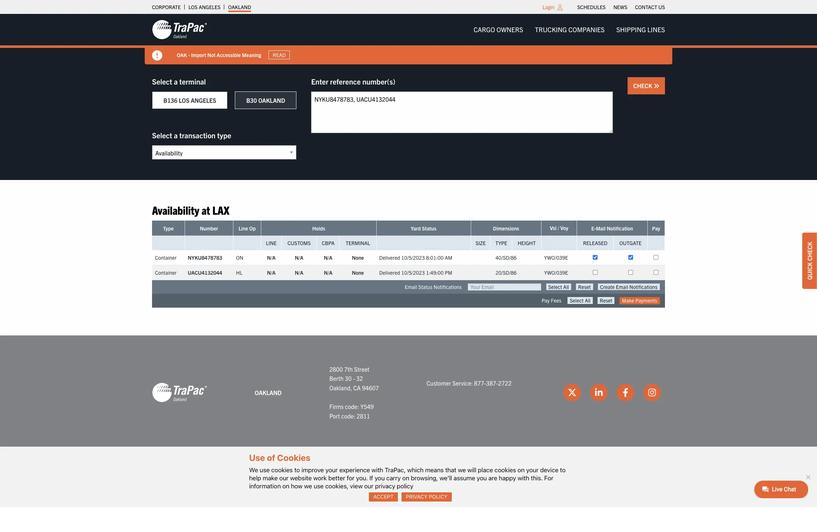 Task type: vqa. For each thing, say whether or not it's contained in the screenshot.
"Lfd"
no



Task type: locate. For each thing, give the bounding box(es) containing it.
1 delivered from the top
[[379, 255, 400, 261]]

accept link
[[369, 493, 398, 502]]

happy
[[499, 475, 516, 482]]

1 vertical spatial on
[[402, 475, 409, 482]]

import
[[191, 52, 206, 58]]

1 vertical spatial angeles
[[191, 97, 216, 104]]

1 vertical spatial line
[[266, 240, 277, 247]]

1 to from the left
[[294, 467, 300, 474]]

quick check link
[[802, 233, 817, 289]]

delivered 10/5/2023 8:01:00 am
[[379, 255, 452, 261]]

privacy policy
[[406, 494, 447, 501]]

transaction
[[179, 131, 215, 140]]

0 vertical spatial none
[[352, 255, 364, 261]]

email status notifications
[[405, 284, 462, 291]]

b30 oakland
[[246, 97, 285, 104]]

meaning
[[242, 52, 261, 58]]

pay right notification
[[652, 225, 660, 232]]

to right device at the right bottom of the page
[[560, 467, 566, 474]]

1 vertical spatial check
[[806, 242, 813, 261]]

1 vertical spatial delivered
[[379, 270, 400, 276]]

cookies up happy
[[495, 467, 516, 474]]

policy
[[397, 483, 413, 491]]

work
[[313, 475, 327, 482]]

your up better
[[325, 467, 338, 474]]

privacy
[[375, 483, 395, 491]]

with left this.
[[518, 475, 529, 482]]

us
[[658, 4, 665, 10]]

delivered down delivered 10/5/2023 8:01:00 am
[[379, 270, 400, 276]]

0 horizontal spatial on
[[282, 483, 289, 491]]

1 none from the top
[[352, 255, 364, 261]]

0 vertical spatial status
[[422, 225, 436, 232]]

with down ©
[[372, 467, 383, 474]]

you
[[375, 475, 385, 482], [477, 475, 487, 482]]

2 delivered from the top
[[379, 270, 400, 276]]

1 horizontal spatial you
[[477, 475, 487, 482]]

None button
[[546, 284, 571, 291], [576, 284, 593, 291], [598, 284, 660, 291], [568, 298, 593, 304], [598, 298, 615, 304], [546, 284, 571, 291], [576, 284, 593, 291], [598, 284, 660, 291], [568, 298, 593, 304], [598, 298, 615, 304]]

- right 30
[[353, 375, 355, 383]]

our right make
[[279, 475, 289, 482]]

owners
[[497, 25, 523, 34]]

you.
[[356, 475, 368, 482]]

0 horizontal spatial your
[[325, 467, 338, 474]]

website
[[290, 475, 312, 482]]

0 vertical spatial menu bar
[[573, 2, 669, 12]]

1 vertical spatial a
[[174, 131, 178, 140]]

your up this.
[[526, 467, 539, 474]]

1 vertical spatial -
[[353, 375, 355, 383]]

los angeles link
[[188, 2, 221, 12]]

0 vertical spatial we
[[458, 467, 466, 474]]

1 vertical spatial status
[[418, 284, 432, 291]]

menu bar
[[573, 2, 669, 12], [468, 22, 671, 37]]

shipping lines link
[[611, 22, 671, 37]]

reference
[[330, 77, 361, 86]]

0 horizontal spatial use
[[260, 467, 270, 474]]

cookies down all on the left bottom of page
[[271, 467, 293, 474]]

line left customs at the top left
[[266, 240, 277, 247]]

0 horizontal spatial -
[[188, 52, 190, 58]]

2 10/5/2023 from the top
[[401, 270, 425, 276]]

1 horizontal spatial -
[[353, 375, 355, 383]]

0 vertical spatial container
[[155, 255, 177, 261]]

none
[[352, 255, 364, 261], [352, 270, 364, 276]]

login
[[543, 4, 555, 10]]

we down the website
[[304, 483, 312, 491]]

code: up the 2811
[[345, 403, 359, 411]]

a for terminal
[[174, 77, 178, 86]]

1 vertical spatial use
[[314, 483, 324, 491]]

1 10/5/2023 from the top
[[401, 255, 425, 261]]

if
[[369, 475, 373, 482]]

a left terminal
[[174, 77, 178, 86]]

select up b136
[[152, 77, 172, 86]]

1 horizontal spatial your
[[526, 467, 539, 474]]

use up make
[[260, 467, 270, 474]]

line for line op
[[239, 225, 248, 232]]

los right corporate
[[188, 4, 198, 10]]

10/5/2023 up email
[[401, 270, 425, 276]]

2 select from the top
[[152, 131, 172, 140]]

not
[[207, 52, 216, 58]]

ywo/039e for 20/sd/86
[[544, 270, 568, 276]]

1 vertical spatial oakland image
[[152, 383, 207, 404]]

code:
[[345, 403, 359, 411], [341, 413, 355, 420]]

1 ywo/039e from the top
[[544, 255, 568, 261]]

assume
[[454, 475, 475, 482]]

delivered for delivered 10/5/2023 8:01:00 am
[[379, 255, 400, 261]]

on
[[236, 255, 243, 261]]

line left op
[[239, 225, 248, 232]]

lines
[[647, 25, 665, 34]]

angeles down terminal
[[191, 97, 216, 104]]

yard status
[[411, 225, 436, 232]]

0 horizontal spatial check
[[633, 82, 654, 89]]

0 horizontal spatial with
[[372, 467, 383, 474]]

0 vertical spatial oakland
[[228, 4, 251, 10]]

1 cookies from the left
[[271, 467, 293, 474]]

quick check
[[806, 242, 813, 280]]

1 horizontal spatial pay
[[652, 225, 660, 232]]

banner containing cargo owners
[[0, 14, 817, 64]]

- right oak
[[188, 52, 190, 58]]

select left transaction
[[152, 131, 172, 140]]

oakland image
[[152, 19, 207, 40], [152, 383, 207, 404]]

availability
[[152, 203, 199, 217]]

1 horizontal spatial line
[[266, 240, 277, 247]]

0 vertical spatial ywo/039e
[[544, 255, 568, 261]]

type down availability
[[163, 225, 174, 232]]

2 horizontal spatial on
[[518, 467, 525, 474]]

1 a from the top
[[174, 77, 178, 86]]

/
[[558, 225, 559, 232]]

1 vertical spatial we
[[304, 483, 312, 491]]

menu bar up 'shipping'
[[573, 2, 669, 12]]

pay for pay
[[652, 225, 660, 232]]

10/5/2023
[[401, 255, 425, 261], [401, 270, 425, 276]]

you down place
[[477, 475, 487, 482]]

check button
[[628, 77, 665, 95]]

we
[[249, 467, 258, 474]]

pay fees
[[542, 298, 561, 304]]

1 select from the top
[[152, 77, 172, 86]]

delivered for delivered 10/5/2023 1:49:00 pm
[[379, 270, 400, 276]]

©
[[371, 459, 375, 465]]

los angeles
[[188, 4, 221, 10]]

0 horizontal spatial you
[[375, 475, 385, 482]]

angeles left oakland link
[[199, 4, 221, 10]]

0 vertical spatial a
[[174, 77, 178, 86]]

on left device at the right bottom of the page
[[518, 467, 525, 474]]

2 vertical spatial oakland
[[255, 389, 282, 397]]

1 vertical spatial type
[[495, 240, 507, 247]]

delivered
[[379, 255, 400, 261], [379, 270, 400, 276]]

1 vertical spatial 10/5/2023
[[401, 270, 425, 276]]

0 vertical spatial pay
[[652, 225, 660, 232]]

ca
[[353, 385, 361, 392]]

1 container from the top
[[155, 255, 177, 261]]

select a terminal
[[152, 77, 206, 86]]

status for yard
[[422, 225, 436, 232]]

trapac
[[341, 459, 360, 465]]

status right email
[[418, 284, 432, 291]]

type
[[163, 225, 174, 232], [495, 240, 507, 247]]

customer
[[427, 380, 451, 387]]

our down the if
[[364, 483, 373, 491]]

None checkbox
[[593, 256, 598, 260], [654, 256, 659, 260], [593, 256, 598, 260], [654, 256, 659, 260]]

1 vertical spatial menu bar
[[468, 22, 671, 37]]

light image
[[558, 4, 563, 10]]

0 horizontal spatial we
[[304, 483, 312, 491]]

0 horizontal spatial cookies
[[271, 467, 293, 474]]

oakland,
[[329, 385, 352, 392]]

2 oakland image from the top
[[152, 383, 207, 404]]

code: right port
[[341, 413, 355, 420]]

1 horizontal spatial our
[[364, 483, 373, 491]]

1 horizontal spatial with
[[518, 475, 529, 482]]

menu bar down light image
[[468, 22, 671, 37]]

1 vertical spatial container
[[155, 270, 177, 276]]

fees
[[551, 298, 561, 304]]

we
[[458, 467, 466, 474], [304, 483, 312, 491]]

terminal
[[346, 240, 370, 247]]

type down the dimensions on the right of page
[[495, 240, 507, 247]]

0 vertical spatial delivered
[[379, 255, 400, 261]]

container
[[155, 255, 177, 261], [155, 270, 177, 276]]

0 vertical spatial check
[[633, 82, 654, 89]]

2 ywo/039e from the top
[[544, 270, 568, 276]]

1 vertical spatial pay
[[542, 298, 550, 304]]

status for email
[[418, 284, 432, 291]]

pay left fees
[[542, 298, 550, 304]]

0 vertical spatial select
[[152, 77, 172, 86]]

0 vertical spatial line
[[239, 225, 248, 232]]

0 horizontal spatial to
[[294, 467, 300, 474]]

quick
[[806, 263, 813, 280]]

0 vertical spatial los
[[188, 4, 198, 10]]

status right yard at the right top of page
[[422, 225, 436, 232]]

10/5/2023 up delivered 10/5/2023 1:49:00 pm
[[401, 255, 425, 261]]

1 horizontal spatial cookies
[[495, 467, 516, 474]]

pay
[[652, 225, 660, 232], [542, 298, 550, 304]]

1 horizontal spatial to
[[560, 467, 566, 474]]

on up 'policy'
[[402, 475, 409, 482]]

10/5/2023 for 1:49:00
[[401, 270, 425, 276]]

los right b136
[[179, 97, 189, 104]]

reserved.
[[314, 459, 340, 465]]

to up the website
[[294, 467, 300, 474]]

None checkbox
[[628, 256, 633, 260], [593, 271, 598, 275], [628, 271, 633, 275], [654, 271, 659, 275], [628, 256, 633, 260], [593, 271, 598, 275], [628, 271, 633, 275], [654, 271, 659, 275]]

2 a from the top
[[174, 131, 178, 140]]

ywo/039e down '/'
[[544, 255, 568, 261]]

0 horizontal spatial pay
[[542, 298, 550, 304]]

30
[[345, 375, 352, 383]]

1 vertical spatial los
[[179, 97, 189, 104]]

check inside button
[[633, 82, 654, 89]]

you right the if
[[375, 475, 385, 482]]

for
[[347, 475, 355, 482]]

how
[[291, 483, 303, 491]]

footer
[[0, 336, 817, 474]]

2 container from the top
[[155, 270, 177, 276]]

footer containing 2800 7th street
[[0, 336, 817, 474]]

accept
[[373, 494, 394, 501]]

1 your from the left
[[325, 467, 338, 474]]

with
[[372, 467, 383, 474], [518, 475, 529, 482]]

Your Email email field
[[468, 284, 541, 291]]

schedules link
[[577, 2, 606, 12]]

1 you from the left
[[375, 475, 385, 482]]

solid image
[[152, 51, 162, 61]]

released
[[583, 240, 607, 247]]

b30
[[246, 97, 257, 104]]

2 none from the top
[[352, 270, 364, 276]]

accessible
[[217, 52, 241, 58]]

2 to from the left
[[560, 467, 566, 474]]

0 vertical spatial 10/5/2023
[[401, 255, 425, 261]]

on left how
[[282, 483, 289, 491]]

to
[[294, 467, 300, 474], [560, 467, 566, 474]]

a left transaction
[[174, 131, 178, 140]]

2 your from the left
[[526, 467, 539, 474]]

1 oakland image from the top
[[152, 19, 207, 40]]

0 horizontal spatial type
[[163, 225, 174, 232]]

1 horizontal spatial use
[[314, 483, 324, 491]]

delivered up delivered 10/5/2023 1:49:00 pm
[[379, 255, 400, 261]]

2800 7th street berth 30 - 32 oakland, ca 94607
[[329, 366, 379, 392]]

this.
[[531, 475, 543, 482]]

banner
[[0, 14, 817, 64]]

0 horizontal spatial our
[[279, 475, 289, 482]]

0 vertical spatial oakland image
[[152, 19, 207, 40]]

use down 'work'
[[314, 483, 324, 491]]

ywo/039e up fees
[[544, 270, 568, 276]]

1 vertical spatial none
[[352, 270, 364, 276]]

none for delivered 10/5/2023 1:49:00 pm
[[352, 270, 364, 276]]

877-
[[474, 380, 486, 387]]

we up assume
[[458, 467, 466, 474]]

0 vertical spatial code:
[[345, 403, 359, 411]]

1 vertical spatial ywo/039e
[[544, 270, 568, 276]]

use of cookies we use cookies to improve your experience with trapac, which means that we will place cookies on your device to help make our website work better for you. if you carry on browsing, we'll assume you are happy with this. for information on how we use cookies, view our privacy policy
[[249, 453, 566, 491]]

login link
[[543, 4, 555, 10]]

0 horizontal spatial line
[[239, 225, 248, 232]]

0 vertical spatial type
[[163, 225, 174, 232]]

a for transaction
[[174, 131, 178, 140]]

1 vertical spatial select
[[152, 131, 172, 140]]



Task type: describe. For each thing, give the bounding box(es) containing it.
solid image
[[654, 83, 660, 89]]

select for select a terminal
[[152, 77, 172, 86]]

e-
[[591, 225, 596, 232]]

delivered 10/5/2023 1:49:00 pm
[[379, 270, 452, 276]]

news
[[613, 4, 627, 10]]

number(s)
[[362, 77, 395, 86]]

am
[[445, 255, 452, 261]]

1 vertical spatial our
[[364, 483, 373, 491]]

7th
[[344, 366, 353, 373]]

e-mail notification
[[591, 225, 633, 232]]

10/5/2023 for 8:01:00
[[401, 255, 425, 261]]

1 vertical spatial oakland
[[258, 97, 285, 104]]

holds
[[312, 225, 325, 232]]

1 vertical spatial with
[[518, 475, 529, 482]]

1:49:00
[[426, 270, 444, 276]]

browsing,
[[411, 475, 438, 482]]

1 vertical spatial code:
[[341, 413, 355, 420]]

place
[[478, 467, 493, 474]]

0 vertical spatial on
[[518, 467, 525, 474]]

rights
[[295, 459, 313, 465]]

for
[[544, 475, 553, 482]]

0 vertical spatial with
[[372, 467, 383, 474]]

2023
[[376, 459, 388, 465]]

schedules
[[577, 4, 606, 10]]

lax
[[212, 203, 229, 217]]

nyku8478783
[[188, 255, 222, 261]]

llc
[[361, 459, 370, 465]]

make payments link
[[619, 298, 660, 305]]

better
[[328, 475, 345, 482]]

container for uacu4132044
[[155, 270, 177, 276]]

height
[[518, 240, 536, 247]]

trucking companies link
[[529, 22, 611, 37]]

voy
[[560, 225, 568, 232]]

none for delivered 10/5/2023 8:01:00 am
[[352, 255, 364, 261]]

mail
[[596, 225, 606, 232]]

shipping lines
[[616, 25, 665, 34]]

device
[[540, 467, 558, 474]]

yard
[[411, 225, 421, 232]]

companies
[[568, 25, 605, 34]]

select for select a transaction type
[[152, 131, 172, 140]]

cargo owners link
[[468, 22, 529, 37]]

0 vertical spatial -
[[188, 52, 190, 58]]

Enter reference number(s) text field
[[311, 92, 613, 133]]

20/sd/86
[[496, 270, 517, 276]]

oakland link
[[228, 2, 251, 12]]

news link
[[613, 2, 627, 12]]

customer service: 877-387-2722
[[427, 380, 512, 387]]

0 vertical spatial use
[[260, 467, 270, 474]]

which
[[407, 467, 424, 474]]

2800
[[329, 366, 343, 373]]

0 vertical spatial angeles
[[199, 4, 221, 10]]

trucking
[[535, 25, 567, 34]]

line for line
[[266, 240, 277, 247]]

contact us link
[[635, 2, 665, 12]]

2811
[[357, 413, 370, 420]]

vsl / voy
[[550, 225, 568, 232]]

2 you from the left
[[477, 475, 487, 482]]

container for nyku8478783
[[155, 255, 177, 261]]

make payments
[[622, 298, 657, 304]]

type
[[217, 131, 231, 140]]

menu bar containing schedules
[[573, 2, 669, 12]]

2 cookies from the left
[[495, 467, 516, 474]]

notification
[[607, 225, 633, 232]]

vsl
[[550, 225, 556, 232]]

dimensions
[[493, 225, 519, 232]]

387-
[[486, 380, 498, 387]]

menu bar containing cargo owners
[[468, 22, 671, 37]]

cookies
[[277, 453, 310, 464]]

read link
[[269, 50, 290, 59]]

cargo
[[474, 25, 495, 34]]

1 horizontal spatial we
[[458, 467, 466, 474]]

make
[[263, 475, 278, 482]]

make
[[622, 298, 634, 304]]

ywo/039e for 40/sd/86
[[544, 255, 568, 261]]

notifications
[[434, 284, 462, 291]]

oak
[[177, 52, 187, 58]]

no image
[[804, 474, 812, 481]]

32
[[356, 375, 363, 383]]

carry
[[386, 475, 401, 482]]

port
[[329, 413, 340, 420]]

cookies,
[[325, 483, 348, 491]]

all rights reserved. trapac llc © 2023
[[286, 459, 388, 465]]

cargo owners
[[474, 25, 523, 34]]

y549
[[360, 403, 374, 411]]

read
[[273, 52, 286, 58]]

cbpa
[[322, 240, 335, 247]]

email
[[405, 284, 417, 291]]

0 vertical spatial our
[[279, 475, 289, 482]]

hl
[[236, 270, 242, 276]]

means
[[425, 467, 444, 474]]

1 horizontal spatial type
[[495, 240, 507, 247]]

privacy
[[406, 494, 427, 501]]

improve
[[302, 467, 324, 474]]

oak - import not accessible meaning
[[177, 52, 261, 58]]

terminal
[[179, 77, 206, 86]]

- inside "2800 7th street berth 30 - 32 oakland, ca 94607"
[[353, 375, 355, 383]]

trapac,
[[385, 467, 406, 474]]

pay for pay fees
[[542, 298, 550, 304]]

we'll
[[440, 475, 452, 482]]

will
[[467, 467, 476, 474]]

1 horizontal spatial check
[[806, 242, 813, 261]]

firms
[[329, 403, 344, 411]]

customs
[[287, 240, 311, 247]]

corporate
[[152, 4, 181, 10]]

privacy policy link
[[402, 493, 452, 502]]

enter
[[311, 77, 328, 86]]

contact us
[[635, 4, 665, 10]]

street
[[354, 366, 369, 373]]

2 vertical spatial on
[[282, 483, 289, 491]]

1 horizontal spatial on
[[402, 475, 409, 482]]



